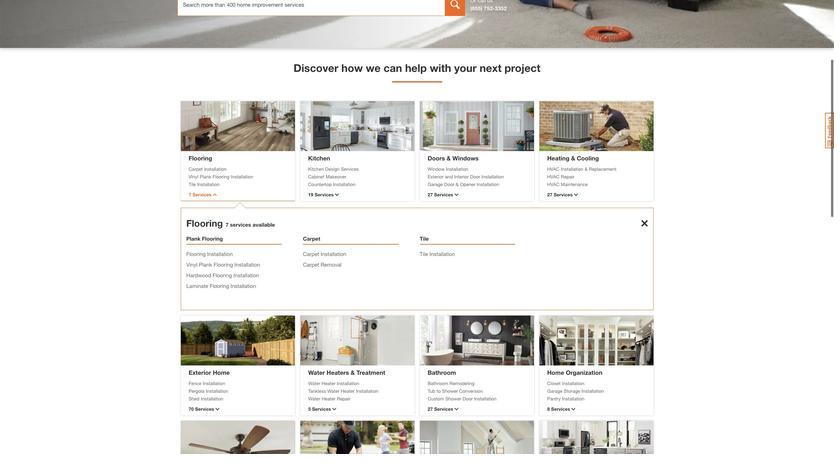 Task type: locate. For each thing, give the bounding box(es) containing it.
8 services
[[547, 406, 570, 412]]

vinyl plank flooring installation link up hardwood flooring installation
[[186, 261, 260, 268]]

8
[[547, 406, 550, 412]]

exterior home
[[189, 369, 230, 376]]

water heater installation tankless water heater installation water heater repair
[[308, 381, 379, 401]]

garage storage installation link
[[547, 387, 646, 394]]

hvac
[[547, 166, 560, 172], [547, 174, 560, 179], [547, 181, 560, 187]]

2 vertical spatial hvac
[[547, 181, 560, 187]]

Search more than 400 home improvement services text field
[[177, 0, 445, 16]]

services down custom
[[434, 406, 453, 412]]

&
[[447, 154, 451, 162], [571, 154, 575, 162], [585, 166, 588, 172], [456, 181, 459, 187], [351, 369, 355, 376]]

carpet for carpet removal
[[303, 261, 319, 268]]

& up water heater installation link
[[351, 369, 355, 376]]

1 vertical spatial tile installation link
[[420, 251, 455, 257]]

2 vertical spatial plank
[[199, 261, 212, 268]]

help
[[405, 62, 427, 74]]

1 vertical spatial shower
[[446, 396, 461, 401]]

1 horizontal spatial home
[[547, 369, 564, 376]]

garage inside closet installation garage storage installation pantry installation
[[547, 388, 563, 394]]

shower right the to
[[442, 388, 458, 394]]

hvac repair link
[[547, 173, 646, 180]]

kitchen for kitchen design services cabinet makeover countertop installation
[[308, 166, 324, 172]]

bathroom link
[[428, 369, 456, 376]]

tile installation
[[420, 251, 455, 257]]

0 vertical spatial vinyl plank flooring installation link
[[189, 173, 287, 180]]

2 vertical spatial heater
[[322, 396, 336, 401]]

flooring up plank flooring
[[186, 218, 223, 229]]

1 horizontal spatial 7
[[226, 221, 229, 228]]

1 vertical spatial kitchen
[[308, 166, 324, 172]]

bathroom for bathroom remodeling tub to shower conversion custom shower door installation
[[428, 381, 448, 386]]

0 vertical spatial garage
[[428, 181, 443, 187]]

0 vertical spatial bathroom
[[428, 369, 456, 376]]

window
[[428, 166, 445, 172]]

services up cabinet makeover link
[[341, 166, 359, 172]]

0 vertical spatial tile
[[189, 181, 196, 187]]

kitchen up "cabinet"
[[308, 166, 324, 172]]

tile
[[189, 181, 196, 187], [420, 235, 429, 242], [420, 251, 428, 257]]

carpet installation link up 7 services button
[[189, 165, 287, 172]]

0 vertical spatial kitchen
[[308, 154, 330, 162]]

home up fence installation link
[[213, 369, 230, 376]]

heater
[[322, 381, 336, 386], [341, 388, 355, 394], [322, 396, 336, 401]]

services down maintenance
[[554, 192, 573, 197]]

27 services button down hvac maintenance link in the top right of the page
[[547, 191, 646, 198]]

plank up 7 services
[[200, 174, 211, 179]]

0 horizontal spatial garage
[[428, 181, 443, 187]]

fence
[[189, 381, 201, 386]]

1 horizontal spatial garage
[[547, 388, 563, 394]]

2 vertical spatial tile
[[420, 251, 428, 257]]

1 vertical spatial bathroom
[[428, 381, 448, 386]]

0 vertical spatial tile installation link
[[189, 181, 287, 188]]

carpet installation link
[[189, 165, 287, 172], [303, 251, 346, 257]]

27 services button down custom shower door installation link on the bottom of the page
[[428, 406, 526, 413]]

countertop
[[308, 181, 332, 187]]

bathroom for bathroom
[[428, 369, 456, 376]]

repair down tankless water heater installation link
[[337, 396, 350, 401]]

door for doors & windows
[[444, 181, 455, 187]]

1 vertical spatial repair
[[337, 396, 350, 401]]

repair up maintenance
[[561, 174, 575, 179]]

0 vertical spatial heater
[[322, 381, 336, 386]]

removal
[[321, 261, 342, 268]]

carpet installation link for vinyl plank flooring installation
[[189, 165, 287, 172]]

services for doors & windows
[[434, 192, 453, 197]]

repair inside hvac installation & replacement hvac repair hvac maintenance
[[561, 174, 575, 179]]

vinyl plank flooring installation link for flooring installation
[[186, 261, 260, 268]]

carpet up carpet installation
[[303, 235, 320, 242]]

1 horizontal spatial repair
[[561, 174, 575, 179]]

exterior and interior door installation link
[[428, 173, 526, 180]]

fence installation pergola installation shed installation
[[189, 381, 228, 401]]

plank down flooring installation 'link'
[[199, 261, 212, 268]]

& down cooling at the right top of page
[[585, 166, 588, 172]]

27 services
[[428, 192, 453, 197], [547, 192, 573, 197], [428, 406, 453, 412]]

services right 70
[[195, 406, 214, 412]]

services down and
[[434, 192, 453, 197]]

0 vertical spatial exterior
[[428, 174, 444, 179]]

doors
[[428, 154, 445, 162]]

0 vertical spatial carpet installation link
[[189, 165, 287, 172]]

vinyl up 7 services
[[189, 174, 198, 179]]

1 vertical spatial plank
[[186, 235, 201, 242]]

flooring link up carpet installation vinyl plank flooring installation tile installation
[[189, 154, 212, 162]]

1 horizontal spatial carpet installation link
[[303, 251, 346, 257]]

(855) 752-3352
[[470, 5, 507, 11]]

5 services button
[[308, 406, 406, 413]]

custom
[[428, 396, 444, 401]]

1 vertical spatial vinyl plank flooring installation link
[[186, 261, 260, 268]]

door
[[470, 174, 480, 179], [444, 181, 455, 187], [463, 396, 473, 401]]

services down 'countertop'
[[315, 192, 334, 197]]

0 vertical spatial 7
[[189, 192, 191, 197]]

flooring up flooring installation 'link'
[[202, 235, 223, 242]]

plank
[[200, 174, 211, 179], [186, 235, 201, 242], [199, 261, 212, 268]]

0 vertical spatial plank
[[200, 174, 211, 179]]

2 hvac from the top
[[547, 174, 560, 179]]

1 horizontal spatial tile installation link
[[420, 251, 455, 257]]

0 vertical spatial repair
[[561, 174, 575, 179]]

1 bathroom from the top
[[428, 369, 456, 376]]

shed
[[189, 396, 200, 401]]

services inside button
[[315, 192, 334, 197]]

door inside bathroom remodeling tub to shower conversion custom shower door installation
[[463, 396, 473, 401]]

0 horizontal spatial tile installation link
[[189, 181, 287, 188]]

heater up water heater repair link
[[341, 388, 355, 394]]

kitchen design services link
[[308, 165, 406, 172]]

8 services button
[[547, 406, 646, 413]]

carpet
[[189, 166, 203, 172], [303, 235, 320, 242], [303, 251, 319, 257], [303, 261, 319, 268]]

hardwood
[[186, 272, 211, 278]]

project
[[505, 62, 541, 74]]

exterior down window
[[428, 174, 444, 179]]

door down and
[[444, 181, 455, 187]]

27 services down maintenance
[[547, 192, 573, 197]]

1 vertical spatial vinyl
[[186, 261, 197, 268]]

& down interior
[[456, 181, 459, 187]]

0 horizontal spatial exterior
[[189, 369, 211, 376]]

plank up flooring installation 'link'
[[186, 235, 201, 242]]

window installation link
[[428, 165, 526, 172]]

carpet up carpet removal link at the bottom left of the page
[[303, 251, 319, 257]]

carpet for carpet
[[303, 235, 320, 242]]

home
[[213, 369, 230, 376], [547, 369, 564, 376]]

carpet for carpet installation vinyl plank flooring installation tile installation
[[189, 166, 203, 172]]

kitchen
[[308, 154, 330, 162], [308, 166, 324, 172]]

services for flooring
[[193, 192, 212, 197]]

1 vertical spatial carpet installation link
[[303, 251, 346, 257]]

0 vertical spatial hvac
[[547, 166, 560, 172]]

heater down tankless
[[322, 396, 336, 401]]

7 inside flooring 7 services available
[[226, 221, 229, 228]]

& inside window installation exterior and interior door installation garage door & opener installation
[[456, 181, 459, 187]]

vinyl plank flooring installation link up 7 services button
[[189, 173, 287, 180]]

0 horizontal spatial carpet installation link
[[189, 165, 287, 172]]

carpet for carpet installation
[[303, 251, 319, 257]]

flooring link
[[189, 154, 212, 162], [186, 218, 223, 229]]

exterior up fence
[[189, 369, 211, 376]]

services down carpet installation vinyl plank flooring installation tile installation
[[193, 192, 212, 197]]

door down window installation link
[[470, 174, 480, 179]]

home organization
[[547, 369, 603, 376]]

heating & cooling
[[547, 154, 599, 162]]

discover how we can help with your next project
[[294, 62, 541, 74]]

flooring link up plank flooring
[[186, 218, 223, 229]]

1 horizontal spatial exterior
[[428, 174, 444, 179]]

0 vertical spatial shower
[[442, 388, 458, 394]]

kitchen up design
[[308, 154, 330, 162]]

tile inside carpet installation vinyl plank flooring installation tile installation
[[189, 181, 196, 187]]

garage up the pantry
[[547, 388, 563, 394]]

1 vertical spatial tile
[[420, 235, 429, 242]]

1 vertical spatial 7
[[226, 221, 229, 228]]

(855)
[[470, 5, 482, 11]]

installation
[[204, 166, 227, 172], [446, 166, 468, 172], [561, 166, 583, 172], [231, 174, 253, 179], [482, 174, 504, 179], [197, 181, 220, 187], [333, 181, 356, 187], [477, 181, 499, 187], [207, 251, 233, 257], [321, 251, 346, 257], [430, 251, 455, 257], [234, 261, 260, 268], [233, 272, 259, 278], [231, 283, 256, 289], [203, 381, 225, 386], [337, 381, 359, 386], [562, 381, 584, 386], [206, 388, 228, 394], [356, 388, 379, 394], [582, 388, 604, 394], [201, 396, 223, 401], [474, 396, 497, 401], [562, 396, 585, 401]]

hvac installation & replacement hvac repair hvac maintenance
[[547, 166, 617, 187]]

2 kitchen from the top
[[308, 166, 324, 172]]

1 vertical spatial hvac
[[547, 174, 560, 179]]

2 vertical spatial door
[[463, 396, 473, 401]]

0 horizontal spatial home
[[213, 369, 230, 376]]

heater up tankless
[[322, 381, 336, 386]]

27 services down and
[[428, 192, 453, 197]]

shower right custom
[[446, 396, 461, 401]]

flooring up 7 services button
[[213, 174, 230, 179]]

0 horizontal spatial 7
[[189, 192, 191, 197]]

tile installation link
[[189, 181, 287, 188], [420, 251, 455, 257]]

27 services button down garage door & opener installation link
[[428, 191, 526, 198]]

1 kitchen from the top
[[308, 154, 330, 162]]

remodeling
[[450, 381, 475, 386]]

cabinet
[[308, 174, 324, 179]]

garage
[[428, 181, 443, 187], [547, 388, 563, 394]]

services for water heaters & treatment
[[312, 406, 331, 412]]

garage down window
[[428, 181, 443, 187]]

tile for tile installation
[[420, 251, 428, 257]]

carpet removal
[[303, 261, 342, 268]]

shed installation link
[[189, 395, 287, 402]]

vinyl plank flooring installation link
[[189, 173, 287, 180], [186, 261, 260, 268]]

hvac maintenance link
[[547, 181, 646, 188]]

flooring up hardwood flooring installation
[[214, 261, 233, 268]]

closet
[[547, 381, 561, 386]]

2 bathroom from the top
[[428, 381, 448, 386]]

bathroom inside bathroom remodeling tub to shower conversion custom shower door installation
[[428, 381, 448, 386]]

27 services button
[[428, 191, 526, 198], [547, 191, 646, 198], [428, 406, 526, 413]]

bathroom remodeling tub to shower conversion custom shower door installation
[[428, 381, 497, 401]]

flooring installation link
[[186, 251, 233, 257]]

door for bathroom
[[463, 396, 473, 401]]

carpet inside carpet installation vinyl plank flooring installation tile installation
[[189, 166, 203, 172]]

kitchen inside kitchen design services cabinet makeover countertop installation
[[308, 166, 324, 172]]

doors & windows link
[[428, 154, 479, 162]]

carpet down carpet installation
[[303, 261, 319, 268]]

your
[[454, 62, 477, 74]]

garage door & opener installation link
[[428, 181, 526, 188]]

laminate
[[186, 283, 208, 289]]

organization
[[566, 369, 603, 376]]

home up "closet"
[[547, 369, 564, 376]]

flooring
[[189, 154, 212, 162], [213, 174, 230, 179], [186, 218, 223, 229], [202, 235, 223, 242], [186, 251, 206, 257], [214, 261, 233, 268], [213, 272, 232, 278], [210, 283, 229, 289]]

bathroom
[[428, 369, 456, 376], [428, 381, 448, 386]]

services for kitchen
[[315, 192, 334, 197]]

1 vertical spatial door
[[444, 181, 455, 187]]

vinyl up hardwood
[[186, 261, 197, 268]]

5 services
[[308, 406, 331, 412]]

services right 5
[[312, 406, 331, 412]]

kitchen for kitchen
[[308, 154, 330, 162]]

installation inside bathroom remodeling tub to shower conversion custom shower door installation
[[474, 396, 497, 401]]

home organization link
[[547, 369, 603, 376]]

carpet installation link up carpet removal link at the bottom left of the page
[[303, 251, 346, 257]]

27 for heating
[[547, 192, 553, 197]]

door down conversion
[[463, 396, 473, 401]]

0 horizontal spatial repair
[[337, 396, 350, 401]]

carpet installation link for carpet removal
[[303, 251, 346, 257]]

services
[[341, 166, 359, 172], [193, 192, 212, 197], [315, 192, 334, 197], [434, 192, 453, 197], [554, 192, 573, 197], [195, 406, 214, 412], [312, 406, 331, 412], [434, 406, 453, 412], [551, 406, 570, 412]]

1 vertical spatial garage
[[547, 388, 563, 394]]

0 vertical spatial door
[[470, 174, 480, 179]]

water
[[308, 369, 325, 376], [308, 381, 320, 386], [327, 388, 340, 394], [308, 396, 320, 401]]

0 vertical spatial vinyl
[[189, 174, 198, 179]]

27 services for doors
[[428, 192, 453, 197]]

services right 8
[[551, 406, 570, 412]]

carpet up 7 services
[[189, 166, 203, 172]]



Task type: describe. For each thing, give the bounding box(es) containing it.
replacement
[[589, 166, 617, 172]]

services for heating & cooling
[[554, 192, 573, 197]]

vinyl plank flooring installation
[[186, 261, 260, 268]]

heaters
[[327, 369, 349, 376]]

repair inside water heater installation tankless water heater installation water heater repair
[[337, 396, 350, 401]]

7 services button
[[189, 191, 287, 198]]

carpet removal link
[[303, 261, 342, 268]]

1 vertical spatial exterior
[[189, 369, 211, 376]]

pergola
[[189, 388, 205, 394]]

& right doors
[[447, 154, 451, 162]]

flooring down hardwood flooring installation link
[[210, 283, 229, 289]]

1 vertical spatial heater
[[341, 388, 355, 394]]

custom shower door installation link
[[428, 395, 526, 402]]

water heater repair link
[[308, 395, 406, 402]]

bathroom remodeling link
[[428, 380, 526, 387]]

hardwood flooring installation link
[[186, 272, 259, 278]]

(855) 752-3352 link
[[470, 5, 507, 11]]

water heater installation link
[[308, 380, 406, 387]]

discover
[[294, 62, 338, 74]]

& left cooling at the right top of page
[[571, 154, 575, 162]]

water heaters & treatment link
[[308, 369, 385, 376]]

closet installation link
[[547, 380, 646, 387]]

installation inside kitchen design services cabinet makeover countertop installation
[[333, 181, 356, 187]]

plank inside carpet installation vinyl plank flooring installation tile installation
[[200, 174, 211, 179]]

flooring up carpet installation vinyl plank flooring installation tile installation
[[189, 154, 212, 162]]

storage
[[564, 388, 580, 394]]

with
[[430, 62, 451, 74]]

tile for tile
[[420, 235, 429, 242]]

how
[[341, 62, 363, 74]]

tankless
[[308, 388, 326, 394]]

70
[[189, 406, 194, 412]]

garage inside window installation exterior and interior door installation garage door & opener installation
[[428, 181, 443, 187]]

0 vertical spatial flooring link
[[189, 154, 212, 162]]

to
[[437, 388, 441, 394]]

maintenance
[[561, 181, 588, 187]]

interior
[[454, 174, 469, 179]]

fence installation link
[[189, 380, 287, 387]]

services for bathroom
[[434, 406, 453, 412]]

70 services button
[[189, 406, 287, 413]]

tankless water heater installation link
[[308, 387, 406, 394]]

services for exterior home
[[195, 406, 214, 412]]

next
[[480, 62, 502, 74]]

laminate flooring installation
[[186, 283, 256, 289]]

cooling
[[577, 154, 599, 162]]

& inside hvac installation & replacement hvac repair hvac maintenance
[[585, 166, 588, 172]]

kitchen design services cabinet makeover countertop installation
[[308, 166, 359, 187]]

vinyl plank flooring installation link for carpet installation
[[189, 173, 287, 180]]

water heaters & treatment
[[308, 369, 385, 376]]

27 services for heating
[[547, 192, 573, 197]]

2 home from the left
[[547, 369, 564, 376]]

exterior inside window installation exterior and interior door installation garage door & opener installation
[[428, 174, 444, 179]]

pantry
[[547, 396, 561, 401]]

752-
[[484, 5, 495, 11]]

pantry installation link
[[547, 395, 646, 402]]

treatment
[[357, 369, 385, 376]]

7 inside button
[[189, 192, 191, 197]]

flooring installation
[[186, 251, 233, 257]]

vinyl inside carpet installation vinyl plank flooring installation tile installation
[[189, 174, 198, 179]]

70 services
[[189, 406, 214, 412]]

flooring 7 services available
[[186, 218, 275, 229]]

design
[[325, 166, 340, 172]]

carpet installation
[[303, 251, 346, 257]]

we
[[366, 62, 381, 74]]

3352
[[495, 5, 507, 11]]

services inside kitchen design services cabinet makeover countertop installation
[[341, 166, 359, 172]]

carpet installation vinyl plank flooring installation tile installation
[[189, 166, 253, 187]]

windows
[[453, 154, 479, 162]]

opener
[[460, 181, 476, 187]]

1 home from the left
[[213, 369, 230, 376]]

heating & cooling link
[[547, 154, 599, 162]]

1 vertical spatial flooring link
[[186, 218, 223, 229]]

27 services button for cooling
[[547, 191, 646, 198]]

plank flooring
[[186, 235, 223, 242]]

27 services button for windows
[[428, 191, 526, 198]]

and
[[445, 174, 453, 179]]

makeover
[[326, 174, 346, 179]]

3 hvac from the top
[[547, 181, 560, 187]]

27 services down custom
[[428, 406, 453, 412]]

can
[[384, 62, 402, 74]]

doors & windows
[[428, 154, 479, 162]]

1 hvac from the top
[[547, 166, 560, 172]]

close drawer image
[[641, 220, 648, 227]]

5
[[308, 406, 311, 412]]

flooring down vinyl plank flooring installation
[[213, 272, 232, 278]]

7 services
[[189, 192, 212, 197]]

closet installation garage storage installation pantry installation
[[547, 381, 604, 401]]

services for home organization
[[551, 406, 570, 412]]

feedback link image
[[825, 113, 834, 149]]

19
[[308, 192, 313, 197]]

flooring inside carpet installation vinyl plank flooring installation tile installation
[[213, 174, 230, 179]]

conversion
[[459, 388, 483, 394]]

exterior home link
[[189, 369, 230, 376]]

tub
[[428, 388, 435, 394]]

heating
[[547, 154, 570, 162]]

cabinet makeover link
[[308, 173, 406, 180]]

services
[[230, 221, 251, 228]]

installation inside hvac installation & replacement hvac repair hvac maintenance
[[561, 166, 583, 172]]

hvac installation & replacement link
[[547, 165, 646, 172]]

available
[[253, 221, 275, 228]]

countertop installation link
[[308, 181, 406, 188]]

27 for doors
[[428, 192, 433, 197]]

flooring down plank flooring
[[186, 251, 206, 257]]

19 services
[[308, 192, 334, 197]]

laminate flooring installation link
[[186, 283, 256, 289]]

tub to shower conversion link
[[428, 387, 526, 394]]



Task type: vqa. For each thing, say whether or not it's contained in the screenshot.
Carpet Installation link
yes



